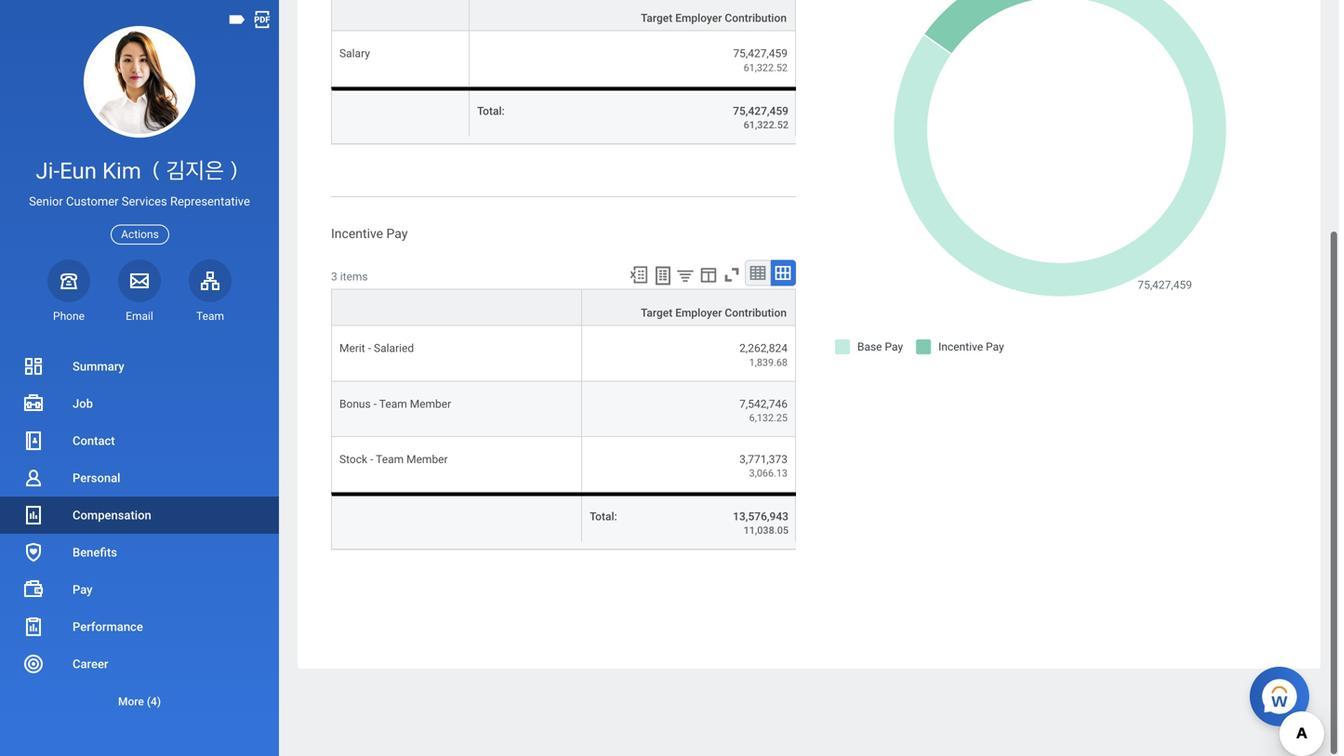 Task type: vqa. For each thing, say whether or not it's contained in the screenshot.
"menu" dropdown button
no



Task type: locate. For each thing, give the bounding box(es) containing it.
1 vertical spatial -
[[374, 397, 377, 410]]

6,132.25
[[749, 412, 788, 424]]

0 vertical spatial contribution
[[725, 12, 787, 25]]

team link
[[189, 259, 232, 324]]

row containing stock - team member
[[331, 437, 796, 492]]

0 vertical spatial 61,322.52
[[744, 62, 788, 73]]

2 vertical spatial team
[[376, 453, 404, 466]]

employer for 75,427,459
[[676, 12, 722, 25]]

- right the bonus
[[374, 397, 377, 410]]

0 vertical spatial target employer contribution
[[641, 12, 787, 25]]

2 target employer contribution row from the top
[[331, 289, 796, 326]]

salary
[[340, 47, 370, 60]]

employer
[[676, 12, 722, 25], [676, 307, 722, 320]]

75,427,459
[[733, 47, 788, 60], [733, 104, 789, 117]]

1 vertical spatial target employer contribution row
[[331, 289, 796, 326]]

5 row from the top
[[331, 437, 796, 492]]

cell down salary
[[331, 87, 470, 144]]

1 target employer contribution row from the top
[[331, 0, 796, 31]]

summary
[[73, 360, 124, 373]]

team right the bonus
[[379, 397, 407, 410]]

contribution for 75,427,459
[[725, 12, 787, 25]]

member
[[410, 397, 451, 410], [407, 453, 448, 466]]

target employer contribution
[[641, 12, 787, 25], [641, 307, 787, 320]]

target employer contribution button
[[470, 0, 795, 30], [582, 290, 795, 325]]

pay image
[[22, 579, 45, 601]]

target employer contribution row for 75,427,459
[[331, 0, 796, 31]]

2 61,322.52 from the top
[[744, 119, 789, 131]]

more (4) button
[[0, 683, 279, 720]]

1 vertical spatial employer
[[676, 307, 722, 320]]

0 vertical spatial total:
[[477, 104, 505, 117]]

2 contribution from the top
[[725, 307, 787, 320]]

75,427,459 61,322.52
[[733, 47, 788, 73], [733, 104, 789, 131]]

1 row from the top
[[331, 31, 796, 87]]

61,322.52
[[744, 62, 788, 73], [744, 119, 789, 131]]

team right the 'stock'
[[376, 453, 404, 466]]

1 cell from the top
[[331, 87, 470, 144]]

13,576,943
[[733, 510, 789, 523]]

1 target from the top
[[641, 12, 673, 25]]

1 vertical spatial contribution
[[725, 307, 787, 320]]

more (4) button
[[0, 691, 279, 713]]

2 row from the top
[[331, 87, 796, 144]]

target for 2,262,824
[[641, 307, 673, 320]]

cell down 'stock - team member'
[[331, 492, 582, 550]]

0 vertical spatial 75,427,459
[[733, 47, 788, 60]]

email ji-eun kim （김지은） element
[[118, 309, 161, 324]]

3
[[331, 270, 337, 283]]

list containing summary
[[0, 348, 279, 720]]

4 row from the top
[[331, 382, 796, 437]]

team ji-eun kim （김지은） element
[[189, 309, 232, 324]]

0 vertical spatial team
[[196, 310, 224, 323]]

- right the merit at the left top of the page
[[368, 342, 371, 355]]

1 vertical spatial total:
[[590, 510, 617, 523]]

items
[[340, 270, 368, 283]]

1 vertical spatial cell
[[331, 492, 582, 550]]

1 employer from the top
[[676, 12, 722, 25]]

click to view/edit grid preferences image
[[699, 265, 719, 285]]

-
[[368, 342, 371, 355], [374, 397, 377, 410], [370, 453, 373, 466]]

1 horizontal spatial total:
[[590, 510, 617, 523]]

0 vertical spatial employer
[[676, 12, 722, 25]]

pay down benefits
[[73, 583, 93, 597]]

1 contribution from the top
[[725, 12, 787, 25]]

pay right incentive
[[387, 226, 408, 241]]

team down view team icon
[[196, 310, 224, 323]]

2 employer from the top
[[676, 307, 722, 320]]

member down bonus - team member
[[407, 453, 448, 466]]

0 vertical spatial -
[[368, 342, 371, 355]]

incentive
[[331, 226, 383, 241]]

email button
[[118, 259, 161, 324]]

- for stock
[[370, 453, 373, 466]]

contribution
[[725, 12, 787, 25], [725, 307, 787, 320]]

member down salaried
[[410, 397, 451, 410]]

list
[[0, 348, 279, 720]]

workday assistant region
[[1250, 660, 1317, 727]]

1 target employer contribution from the top
[[641, 12, 787, 25]]

benefits image
[[22, 541, 45, 564]]

1 vertical spatial 75,427,459
[[733, 104, 789, 117]]

contact link
[[0, 422, 279, 460]]

team
[[196, 310, 224, 323], [379, 397, 407, 410], [376, 453, 404, 466]]

2 cell from the top
[[331, 492, 582, 550]]

personal image
[[22, 467, 45, 489]]

3,771,373 3,066.13
[[740, 453, 788, 479]]

table image
[[749, 264, 767, 282]]

ji-
[[36, 158, 60, 184]]

(4)
[[147, 695, 161, 708]]

job
[[73, 397, 93, 411]]

0 vertical spatial target employer contribution button
[[470, 0, 795, 30]]

representative
[[170, 195, 250, 209]]

kim
[[102, 158, 141, 184]]

navigation pane region
[[0, 0, 279, 756]]

2 target from the top
[[641, 307, 673, 320]]

career image
[[22, 653, 45, 675]]

0 vertical spatial member
[[410, 397, 451, 410]]

1 vertical spatial target employer contribution button
[[582, 290, 795, 325]]

0 horizontal spatial pay
[[73, 583, 93, 597]]

cell for 13,576,943
[[331, 492, 582, 550]]

export to excel image
[[629, 265, 649, 285]]

total:
[[477, 104, 505, 117], [590, 510, 617, 523]]

row
[[331, 31, 796, 87], [331, 87, 796, 144], [331, 326, 796, 382], [331, 382, 796, 437], [331, 437, 796, 492], [331, 492, 796, 550]]

1 vertical spatial 61,322.52
[[744, 119, 789, 131]]

personal
[[73, 471, 120, 485]]

cell
[[331, 87, 470, 144], [331, 492, 582, 550]]

0 vertical spatial target employer contribution row
[[331, 0, 796, 31]]

services
[[122, 195, 167, 209]]

target
[[641, 12, 673, 25], [641, 307, 673, 320]]

0 horizontal spatial total:
[[477, 104, 505, 117]]

1 vertical spatial pay
[[73, 583, 93, 597]]

target employer contribution row
[[331, 0, 796, 31], [331, 289, 796, 326]]

select to filter grid data image
[[675, 266, 696, 285]]

ji-eun kim （김지은）
[[36, 158, 243, 184]]

pay link
[[0, 571, 279, 608]]

1 vertical spatial target employer contribution
[[641, 307, 787, 320]]

1 vertical spatial target
[[641, 307, 673, 320]]

0 vertical spatial cell
[[331, 87, 470, 144]]

row containing merit - salaried
[[331, 326, 796, 382]]

member for stock - team member
[[407, 453, 448, 466]]

senior customer services representative
[[29, 195, 250, 209]]

compensation image
[[22, 504, 45, 527]]

（김지은）
[[147, 158, 243, 184]]

tag image
[[227, 9, 247, 30]]

salaried
[[374, 342, 414, 355]]

7,542,746 6,132.25
[[740, 397, 788, 424]]

senior
[[29, 195, 63, 209]]

2 vertical spatial -
[[370, 453, 373, 466]]

performance image
[[22, 616, 45, 638]]

1 vertical spatial 75,427,459 61,322.52
[[733, 104, 789, 131]]

contribution for 2,262,824
[[725, 307, 787, 320]]

1 vertical spatial team
[[379, 397, 407, 410]]

1 vertical spatial member
[[407, 453, 448, 466]]

target employer contribution for 75,427,459
[[641, 12, 787, 25]]

2,262,824 1,839.68
[[740, 342, 788, 368]]

pay
[[387, 226, 408, 241], [73, 583, 93, 597]]

2 target employer contribution from the top
[[641, 307, 787, 320]]

customer
[[66, 195, 119, 209]]

3 row from the top
[[331, 326, 796, 382]]

toolbar
[[620, 260, 796, 289]]

0 vertical spatial pay
[[387, 226, 408, 241]]

cell for 75,427,459
[[331, 87, 470, 144]]

team for stock
[[376, 453, 404, 466]]

3,771,373
[[740, 453, 788, 466]]

incentive pay
[[331, 226, 408, 241]]

stock - team member
[[340, 453, 448, 466]]

team for bonus
[[379, 397, 407, 410]]

view printable version (pdf) image
[[252, 9, 273, 30]]

13,576,943 11,038.05
[[733, 510, 789, 536]]

benefits link
[[0, 534, 279, 571]]

- right the 'stock'
[[370, 453, 373, 466]]

actions
[[121, 228, 159, 241]]

phone button
[[47, 259, 90, 324]]

0 vertical spatial 75,427,459 61,322.52
[[733, 47, 788, 73]]

0 vertical spatial target
[[641, 12, 673, 25]]

target employer contribution button for 2,262,824
[[582, 290, 795, 325]]



Task type: describe. For each thing, give the bounding box(es) containing it.
expand table image
[[774, 264, 793, 282]]

bonus
[[340, 397, 371, 410]]

actions button
[[111, 225, 169, 244]]

11,038.05
[[744, 525, 789, 536]]

phone image
[[56, 270, 82, 292]]

benefits
[[73, 546, 117, 560]]

compensation
[[73, 508, 151, 522]]

summary image
[[22, 355, 45, 378]]

career link
[[0, 646, 279, 683]]

merit
[[340, 342, 365, 355]]

3 items
[[331, 270, 368, 283]]

phone
[[53, 310, 85, 323]]

total: for 75,427,459
[[477, 104, 505, 117]]

1 horizontal spatial pay
[[387, 226, 408, 241]]

- for bonus
[[374, 397, 377, 410]]

more
[[118, 695, 144, 708]]

mail image
[[128, 270, 151, 292]]

1 75,427,459 from the top
[[733, 47, 788, 60]]

bonus - team member
[[340, 397, 451, 410]]

team inside navigation pane region
[[196, 310, 224, 323]]

email
[[126, 310, 153, 323]]

row containing bonus - team member
[[331, 382, 796, 437]]

contact image
[[22, 430, 45, 452]]

job image
[[22, 393, 45, 415]]

eun
[[60, 158, 97, 184]]

fullscreen image
[[722, 265, 742, 285]]

2 75,427,459 61,322.52 from the top
[[733, 104, 789, 131]]

target employer contribution row for 2,262,824
[[331, 289, 796, 326]]

merit - salaried
[[340, 342, 414, 355]]

member for bonus - team member
[[410, 397, 451, 410]]

pay inside list
[[73, 583, 93, 597]]

1 75,427,459 61,322.52 from the top
[[733, 47, 788, 73]]

total: for 13,576,943
[[590, 510, 617, 523]]

2,262,824
[[740, 342, 788, 355]]

row containing salary
[[331, 31, 796, 87]]

compensation link
[[0, 497, 279, 534]]

performance
[[73, 620, 143, 634]]

6 row from the top
[[331, 492, 796, 550]]

more (4)
[[118, 695, 161, 708]]

view team image
[[199, 270, 221, 292]]

performance link
[[0, 608, 279, 646]]

target employer contribution button for 75,427,459
[[470, 0, 795, 30]]

personal link
[[0, 460, 279, 497]]

export to worksheets image
[[652, 265, 674, 287]]

7,542,746
[[740, 397, 788, 410]]

stock
[[340, 453, 368, 466]]

job link
[[0, 385, 279, 422]]

3,066.13
[[749, 467, 788, 479]]

career
[[73, 657, 108, 671]]

2 75,427,459 from the top
[[733, 104, 789, 117]]

phone ji-eun kim （김지은） element
[[47, 309, 90, 324]]

target for 75,427,459
[[641, 12, 673, 25]]

summary link
[[0, 348, 279, 385]]

1,839.68
[[749, 357, 788, 368]]

employer for 2,262,824
[[676, 307, 722, 320]]

target employer contribution for 2,262,824
[[641, 307, 787, 320]]

contact
[[73, 434, 115, 448]]

- for merit
[[368, 342, 371, 355]]

1 61,322.52 from the top
[[744, 62, 788, 73]]



